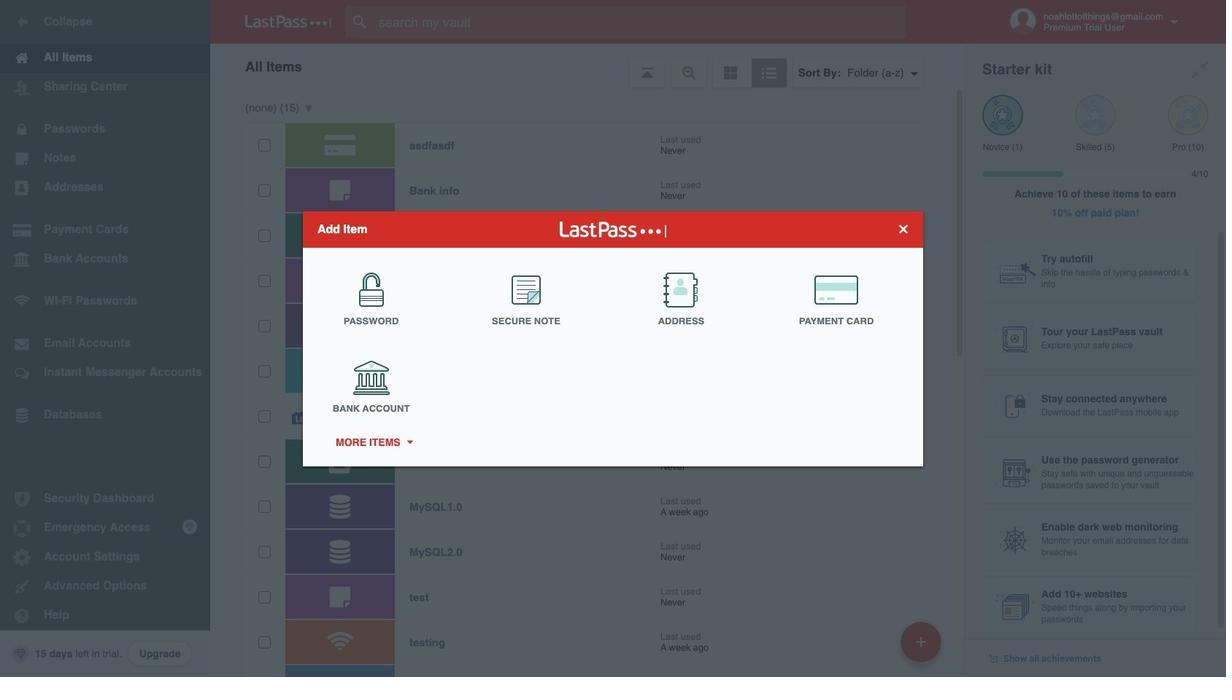 Task type: describe. For each thing, give the bounding box(es) containing it.
main navigation navigation
[[0, 0, 210, 678]]

search my vault text field
[[346, 6, 929, 38]]



Task type: vqa. For each thing, say whether or not it's contained in the screenshot.
New item element at the right bottom
no



Task type: locate. For each thing, give the bounding box(es) containing it.
dialog
[[303, 211, 923, 467]]

new item navigation
[[895, 618, 950, 678]]

caret right image
[[404, 441, 415, 444]]

vault options navigation
[[210, 44, 965, 88]]

lastpass image
[[245, 15, 331, 28]]

new item image
[[916, 637, 926, 648]]

Search search field
[[346, 6, 929, 38]]



